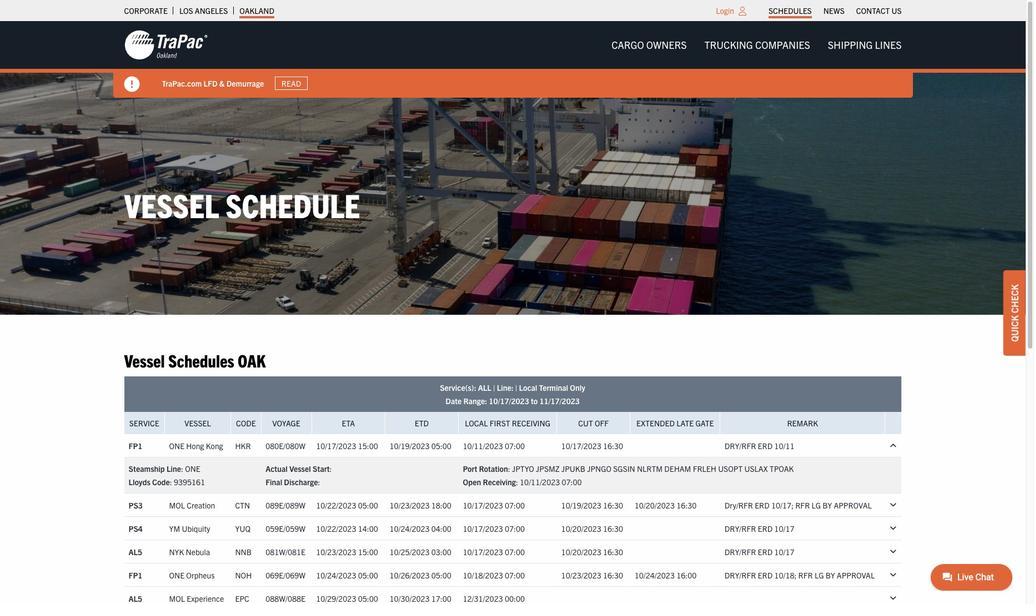 Task type: describe. For each thing, give the bounding box(es) containing it.
lloyds
[[129, 478, 151, 488]]

10/20/2023 for 10/24/2023 04:00
[[562, 524, 602, 534]]

10/22/2023 for 10/22/2023 05:00
[[316, 501, 356, 511]]

ym
[[169, 524, 180, 534]]

07:00 inside the port rotation : jptyo jpsmz jpukb jpngo sgsin nlrtm deham frleh usopt uslax tpoak open receiving : 10/11/2023 07:00
[[562, 478, 582, 488]]

mol creation
[[169, 501, 215, 511]]

10/17 for 10/24/2023 04:00
[[775, 524, 795, 534]]

00:00
[[505, 594, 525, 604]]

los angeles
[[179, 6, 228, 16]]

: down line
[[170, 478, 172, 488]]

10/17/2023 07:00 for 10/25/2023 03:00
[[463, 547, 525, 557]]

actual
[[266, 464, 288, 474]]

dry/rfr for 10/26/2023 05:00
[[725, 571, 756, 581]]

0 horizontal spatial local
[[465, 419, 488, 429]]

10/26/2023 05:00
[[390, 571, 452, 581]]

14:00
[[358, 524, 378, 534]]

trucking companies link
[[696, 34, 819, 56]]

dry/rfr erd 10/17; rfr lg by approval
[[725, 501, 872, 511]]

erd for 10/26/2023 05:00
[[758, 571, 773, 581]]

059e/059w
[[266, 524, 306, 534]]

080e/080w
[[266, 441, 306, 451]]

angeles
[[195, 6, 228, 16]]

rfr for 10/18;
[[799, 571, 813, 581]]

quick
[[1010, 315, 1021, 342]]

vessel for vessel schedule
[[124, 185, 219, 225]]

10/19/2023 16:30
[[562, 501, 623, 511]]

16:30 down deham
[[677, 501, 697, 511]]

quick check link
[[1004, 271, 1026, 356]]

10/24/2023 for 10/24/2023 16:00
[[635, 571, 675, 581]]

10/17/2023 15:00
[[316, 441, 378, 451]]

10/17/2023 down open
[[463, 501, 503, 511]]

10/17/2023 inside service(s): all | line: | local terminal only date range: 10/17/2023 to 11/17/2023
[[489, 396, 529, 406]]

: up 9395161
[[181, 464, 183, 474]]

read link
[[275, 77, 308, 90]]

10/30/2023 17:00
[[390, 594, 452, 604]]

by for 10/17;
[[823, 501, 832, 511]]

voyage
[[273, 419, 301, 429]]

kong
[[206, 441, 223, 451]]

gate
[[696, 419, 714, 429]]

hong
[[186, 441, 204, 451]]

2 | from the left
[[516, 383, 517, 393]]

17:00
[[432, 594, 452, 604]]

news link
[[824, 3, 845, 18]]

lg for 10/17;
[[812, 501, 821, 511]]

trucking companies
[[705, 38, 811, 51]]

off
[[595, 419, 609, 429]]

corporate link
[[124, 3, 168, 18]]

rotation
[[479, 464, 508, 474]]

sgsin
[[614, 464, 636, 474]]

one hong kong
[[169, 441, 223, 451]]

069e/069w
[[266, 571, 306, 581]]

10/23/2023 for 10/23/2023 15:00
[[316, 547, 356, 557]]

deham
[[665, 464, 691, 474]]

0 vertical spatial 10/11/2023
[[463, 441, 503, 451]]

vessel inside actual vessel start : final discharge :
[[289, 464, 311, 474]]

contact us
[[857, 6, 902, 16]]

mol for mol experience
[[169, 594, 185, 604]]

hkr
[[235, 441, 251, 451]]

one for hong
[[169, 441, 185, 451]]

nebula
[[186, 547, 210, 557]]

11/17/2023
[[540, 396, 580, 406]]

oakland image
[[124, 29, 208, 61]]

05:00 for 10/29/2023 05:00
[[358, 594, 378, 604]]

10/18;
[[775, 571, 797, 581]]

dry/rfr for 10/25/2023 03:00
[[725, 547, 756, 557]]

10/22/2023 14:00
[[316, 524, 378, 534]]

0 vertical spatial 10/20/2023 16:30
[[635, 501, 697, 511]]

experience
[[187, 594, 224, 604]]

10/17/2023 07:00 for 10/23/2023 18:00
[[463, 501, 525, 511]]

jptyo
[[512, 464, 534, 474]]

oakland link
[[240, 3, 274, 18]]

10/20/2023 16:30 for 04:00
[[562, 524, 623, 534]]

receiving inside the port rotation : jptyo jpsmz jpukb jpngo sgsin nlrtm deham frleh usopt uslax tpoak open receiving : 10/11/2023 07:00
[[483, 478, 516, 488]]

first
[[490, 419, 510, 429]]

10/24/2023 05:00
[[316, 571, 378, 581]]

range:
[[464, 396, 487, 406]]

: left jptyo
[[508, 464, 510, 474]]

10/17/2023 07:00 for 10/24/2023 04:00
[[463, 524, 525, 534]]

&
[[219, 78, 225, 88]]

10/23/2023 for 10/23/2023 18:00
[[390, 501, 430, 511]]

03:00
[[432, 547, 452, 557]]

rfr for 10/17;
[[796, 501, 810, 511]]

one inside steamship line : one lloyds code : 9395161
[[185, 464, 200, 474]]

12/31/2023 00:00
[[463, 594, 525, 604]]

05:00 for 10/26/2023 05:00
[[432, 571, 452, 581]]

terminal
[[539, 383, 568, 393]]

erd for 10/19/2023 05:00
[[758, 441, 773, 451]]

erd for 10/25/2023 03:00
[[758, 547, 773, 557]]

start
[[313, 464, 330, 474]]

05:00 for 10/22/2023 05:00
[[358, 501, 378, 511]]

demurrage
[[227, 78, 264, 88]]

al5 for nyk nebula
[[129, 547, 142, 557]]

10/11/2023 inside the port rotation : jptyo jpsmz jpukb jpngo sgsin nlrtm deham frleh usopt uslax tpoak open receiving : 10/11/2023 07:00
[[520, 478, 560, 488]]

10/24/2023 04:00
[[390, 524, 452, 534]]

erd for 10/24/2023 04:00
[[758, 524, 773, 534]]

dry/rfr erd 10/17 for 10/25/2023 03:00
[[725, 547, 795, 557]]

10/20/2023 16:30 for 03:00
[[562, 547, 623, 557]]

line
[[167, 464, 181, 474]]

10/19/2023 for 10/19/2023 16:30
[[562, 501, 602, 511]]

10/17/2023 right 04:00 at the bottom of the page
[[463, 524, 503, 534]]

approval for dry/rfr erd 10/17; rfr lg by approval
[[834, 501, 872, 511]]

dry/rfr for 10/24/2023 04:00
[[725, 524, 756, 534]]

10/24/2023 16:00
[[635, 571, 697, 581]]

10/24/2023 for 10/24/2023 04:00
[[390, 524, 430, 534]]

shipping lines
[[828, 38, 902, 51]]

check
[[1010, 285, 1021, 313]]

only
[[570, 383, 586, 393]]

9395161
[[174, 478, 205, 488]]

banner containing cargo owners
[[0, 21, 1035, 98]]

mol for mol creation
[[169, 501, 185, 511]]

etd
[[415, 419, 429, 429]]

10/26/2023
[[390, 571, 430, 581]]

088w/088e
[[266, 594, 306, 604]]

dry/rfr
[[725, 501, 753, 511]]

solid image
[[124, 77, 140, 92]]

noh
[[235, 571, 252, 581]]

ym ubiquity
[[169, 524, 210, 534]]

news
[[824, 6, 845, 16]]

cargo
[[612, 38, 644, 51]]

07:00 for 10/24/2023 04:00
[[505, 524, 525, 534]]

cut off
[[579, 419, 609, 429]]

shipping
[[828, 38, 873, 51]]

discharge
[[284, 478, 318, 488]]

steamship
[[129, 464, 165, 474]]

16:30 for 10/25/2023 03:00
[[603, 547, 623, 557]]

steamship line : one lloyds code : 9395161
[[129, 464, 205, 488]]

0 horizontal spatial schedules
[[168, 349, 234, 371]]

089e/089w
[[266, 501, 306, 511]]

corporate
[[124, 6, 168, 16]]

menu bar inside banner
[[603, 34, 911, 56]]

ctn
[[235, 501, 250, 511]]

0 vertical spatial code
[[236, 419, 256, 429]]

dry/rfr erd 10/17 for 10/24/2023 04:00
[[725, 524, 795, 534]]



Task type: vqa. For each thing, say whether or not it's contained in the screenshot.
Code to the left
yes



Task type: locate. For each thing, give the bounding box(es) containing it.
1 10/17/2023 07:00 from the top
[[463, 501, 525, 511]]

0 vertical spatial al5
[[129, 547, 142, 557]]

0 vertical spatial schedules
[[769, 6, 812, 16]]

jpngo
[[587, 464, 612, 474]]

16:30 down off at the right bottom of the page
[[603, 441, 623, 451]]

port
[[463, 464, 478, 474]]

10/22/2023
[[316, 501, 356, 511], [316, 524, 356, 534]]

cargo owners
[[612, 38, 687, 51]]

10/24/2023 for 10/24/2023 05:00
[[316, 571, 356, 581]]

0 vertical spatial 10/17
[[775, 524, 795, 534]]

1 vertical spatial fp1
[[129, 571, 142, 581]]

receiving down rotation
[[483, 478, 516, 488]]

erd up dry/rfr erd 10/18; rfr lg by approval
[[758, 547, 773, 557]]

0 vertical spatial 10/20/2023
[[635, 501, 675, 511]]

1 vertical spatial 10/22/2023
[[316, 524, 356, 534]]

2 horizontal spatial 10/23/2023
[[562, 571, 602, 581]]

1 vertical spatial menu bar
[[603, 34, 911, 56]]

nnb
[[235, 547, 252, 557]]

10/17/2023 down eta
[[316, 441, 356, 451]]

1 fp1 from the top
[[129, 441, 142, 451]]

10/19/2023 down jpukb
[[562, 501, 602, 511]]

vessel schedules oak
[[124, 349, 266, 371]]

0 vertical spatial lg
[[812, 501, 821, 511]]

1 vertical spatial local
[[465, 419, 488, 429]]

: down jptyo
[[516, 478, 518, 488]]

05:00 for 10/24/2023 05:00
[[358, 571, 378, 581]]

15:00 left 10/19/2023 05:00
[[358, 441, 378, 451]]

15:00 down 14:00
[[358, 547, 378, 557]]

menu bar down "light" icon
[[603, 34, 911, 56]]

login
[[716, 6, 735, 16]]

0 vertical spatial 10/17/2023 07:00
[[463, 501, 525, 511]]

1 10/17 from the top
[[775, 524, 795, 534]]

1 vertical spatial 10/11/2023
[[520, 478, 560, 488]]

dry/rfr for 10/19/2023 05:00
[[725, 441, 756, 451]]

0 vertical spatial receiving
[[512, 419, 551, 429]]

vessel for vessel
[[185, 419, 211, 429]]

10/29/2023
[[316, 594, 356, 604]]

3 10/17/2023 07:00 from the top
[[463, 547, 525, 557]]

10/17/2023 down cut
[[562, 441, 602, 451]]

10/11/2023 07:00
[[463, 441, 525, 451]]

1 vertical spatial rfr
[[799, 571, 813, 581]]

al5
[[129, 547, 142, 557], [129, 594, 142, 604]]

date
[[446, 396, 462, 406]]

1 vertical spatial 10/17
[[775, 547, 795, 557]]

1 | from the left
[[493, 383, 495, 393]]

0 vertical spatial mol
[[169, 501, 185, 511]]

los
[[179, 6, 193, 16]]

2 horizontal spatial 10/24/2023
[[635, 571, 675, 581]]

local down range:
[[465, 419, 488, 429]]

contact us link
[[857, 3, 902, 18]]

10/20/2023 16:30 up 10/23/2023 16:30
[[562, 547, 623, 557]]

fp1 for one orpheus
[[129, 571, 142, 581]]

10/19/2023 down "etd"
[[390, 441, 430, 451]]

cargo owners link
[[603, 34, 696, 56]]

1 vertical spatial by
[[826, 571, 836, 581]]

2 al5 from the top
[[129, 594, 142, 604]]

creation
[[187, 501, 215, 511]]

lfd
[[204, 78, 218, 88]]

dry/rfr erd 10/17 up 10/18;
[[725, 547, 795, 557]]

approval for dry/rfr erd 10/18; rfr lg by approval
[[837, 571, 875, 581]]

schedules link
[[769, 3, 812, 18]]

10/11/2023 down jpsmz
[[520, 478, 560, 488]]

banner
[[0, 21, 1035, 98]]

quick check
[[1010, 285, 1021, 342]]

10/20/2023 for 10/25/2023 03:00
[[562, 547, 602, 557]]

1 mol from the top
[[169, 501, 185, 511]]

10/19/2023 for 10/19/2023 05:00
[[390, 441, 430, 451]]

one for orpheus
[[169, 571, 185, 581]]

mol up ym
[[169, 501, 185, 511]]

mol experience
[[169, 594, 224, 604]]

code up "hkr"
[[236, 419, 256, 429]]

0 horizontal spatial 10/11/2023
[[463, 441, 503, 451]]

15:00
[[358, 441, 378, 451], [358, 547, 378, 557]]

10/17 for 10/25/2023 03:00
[[775, 547, 795, 557]]

10/30/2023
[[390, 594, 430, 604]]

16:30 up 10/23/2023 16:30
[[603, 547, 623, 557]]

10/17;
[[772, 501, 794, 511]]

oak
[[238, 349, 266, 371]]

1 10/22/2023 from the top
[[316, 501, 356, 511]]

line:
[[497, 383, 514, 393]]

2 10/17/2023 07:00 from the top
[[463, 524, 525, 534]]

05:00 down date
[[432, 441, 452, 451]]

0 vertical spatial fp1
[[129, 441, 142, 451]]

1 horizontal spatial 10/11/2023
[[520, 478, 560, 488]]

jpukb
[[562, 464, 586, 474]]

10/19/2023 05:00
[[390, 441, 452, 451]]

dry/rfr erd 10/11
[[725, 441, 795, 451]]

2 10/17 from the top
[[775, 547, 795, 557]]

2 fp1 from the top
[[129, 571, 142, 581]]

extended late gate
[[637, 419, 714, 429]]

2 vertical spatial 10/20/2023 16:30
[[562, 547, 623, 557]]

nlrtm
[[637, 464, 663, 474]]

10/24/2023 up 10/25/2023 on the left
[[390, 524, 430, 534]]

menu bar up 'shipping'
[[763, 3, 908, 18]]

2 15:00 from the top
[[358, 547, 378, 557]]

1 horizontal spatial 10/23/2023
[[390, 501, 430, 511]]

07:00 for 10/26/2023 05:00
[[505, 571, 525, 581]]

0 vertical spatial 10/19/2023
[[390, 441, 430, 451]]

1 dry/rfr erd 10/17 from the top
[[725, 524, 795, 534]]

10/17/2023 up 10/18/2023
[[463, 547, 503, 557]]

15:00 for 10/23/2023 15:00
[[358, 547, 378, 557]]

by right 10/17;
[[823, 501, 832, 511]]

2 mol from the top
[[169, 594, 185, 604]]

2 dry/rfr erd 10/17 from the top
[[725, 547, 795, 557]]

1 vertical spatial one
[[185, 464, 200, 474]]

los angeles link
[[179, 3, 228, 18]]

ps4
[[129, 524, 143, 534]]

one
[[169, 441, 185, 451], [185, 464, 200, 474], [169, 571, 185, 581]]

rfr
[[796, 501, 810, 511], [799, 571, 813, 581]]

mol down one orpheus
[[169, 594, 185, 604]]

schedules up companies
[[769, 6, 812, 16]]

10/17/2023 down line:
[[489, 396, 529, 406]]

07:00
[[505, 441, 525, 451], [562, 478, 582, 488], [505, 501, 525, 511], [505, 524, 525, 534], [505, 547, 525, 557], [505, 571, 525, 581]]

1 vertical spatial 10/20/2023 16:30
[[562, 524, 623, 534]]

schedules left oak
[[168, 349, 234, 371]]

lg right 10/18;
[[815, 571, 824, 581]]

10/20/2023 16:30 down deham
[[635, 501, 697, 511]]

| right the all
[[493, 383, 495, 393]]

schedules inside menu bar
[[769, 6, 812, 16]]

18:00
[[432, 501, 452, 511]]

1 al5 from the top
[[129, 547, 142, 557]]

3 dry/rfr from the top
[[725, 547, 756, 557]]

10/22/2023 up "10/23/2023 15:00"
[[316, 524, 356, 534]]

by
[[823, 501, 832, 511], [826, 571, 836, 581]]

by right 10/18;
[[826, 571, 836, 581]]

10/25/2023 03:00
[[390, 547, 452, 557]]

16:30 for 10/24/2023 04:00
[[603, 524, 623, 534]]

shipping lines link
[[819, 34, 911, 56]]

1 15:00 from the top
[[358, 441, 378, 451]]

trucking
[[705, 38, 753, 51]]

0 vertical spatial by
[[823, 501, 832, 511]]

1 vertical spatial 10/19/2023
[[562, 501, 602, 511]]

lines
[[875, 38, 902, 51]]

16:30 for 10/23/2023 18:00
[[603, 501, 623, 511]]

4 dry/rfr from the top
[[725, 571, 756, 581]]

1 vertical spatial 10/17/2023 07:00
[[463, 524, 525, 534]]

dry/rfr erd 10/18; rfr lg by approval
[[725, 571, 875, 581]]

10/22/2023 for 10/22/2023 14:00
[[316, 524, 356, 534]]

receiving down to
[[512, 419, 551, 429]]

1 vertical spatial lg
[[815, 571, 824, 581]]

05:00 down 10/24/2023 05:00
[[358, 594, 378, 604]]

erd for 10/23/2023 18:00
[[755, 501, 770, 511]]

lg for 10/18;
[[815, 571, 824, 581]]

2 vertical spatial 10/23/2023
[[562, 571, 602, 581]]

0 horizontal spatial 10/23/2023
[[316, 547, 356, 557]]

05:00 down 03:00
[[432, 571, 452, 581]]

0 vertical spatial local
[[519, 383, 538, 393]]

vessel schedule
[[124, 185, 360, 225]]

tpoak
[[770, 464, 794, 474]]

us
[[892, 6, 902, 16]]

1 vertical spatial schedules
[[168, 349, 234, 371]]

fp1 down ps4 at bottom
[[129, 571, 142, 581]]

erd left 10/17;
[[755, 501, 770, 511]]

1 horizontal spatial code
[[236, 419, 256, 429]]

rfr right 10/17;
[[796, 501, 810, 511]]

10/29/2023 05:00
[[316, 594, 378, 604]]

10/24/2023 up 10/29/2023
[[316, 571, 356, 581]]

10/17 up 10/18;
[[775, 547, 795, 557]]

menu bar containing cargo owners
[[603, 34, 911, 56]]

10/19/2023
[[390, 441, 430, 451], [562, 501, 602, 511]]

rfr right 10/18;
[[799, 571, 813, 581]]

1 vertical spatial dry/rfr erd 10/17
[[725, 547, 795, 557]]

local inside service(s): all | line: | local terminal only date range: 10/17/2023 to 11/17/2023
[[519, 383, 538, 393]]

10/11/2023 up rotation
[[463, 441, 503, 451]]

05:00
[[432, 441, 452, 451], [358, 501, 378, 511], [358, 571, 378, 581], [432, 571, 452, 581], [358, 594, 378, 604]]

one left hong
[[169, 441, 185, 451]]

2 vertical spatial 10/17/2023 07:00
[[463, 547, 525, 557]]

10/24/2023 left 16:00
[[635, 571, 675, 581]]

05:00 down "10/23/2023 15:00"
[[358, 571, 378, 581]]

10/23/2023
[[390, 501, 430, 511], [316, 547, 356, 557], [562, 571, 602, 581]]

vessel for vessel schedules oak
[[124, 349, 165, 371]]

| right line:
[[516, 383, 517, 393]]

1 horizontal spatial 10/24/2023
[[390, 524, 430, 534]]

read
[[282, 78, 301, 88]]

10/20/2023
[[635, 501, 675, 511], [562, 524, 602, 534], [562, 547, 602, 557]]

12/31/2023
[[463, 594, 503, 604]]

1 horizontal spatial |
[[516, 383, 517, 393]]

2 vertical spatial one
[[169, 571, 185, 581]]

oakland
[[240, 6, 274, 16]]

light image
[[739, 7, 747, 16]]

1 vertical spatial approval
[[837, 571, 875, 581]]

10/20/2023 down 10/19/2023 16:30
[[562, 524, 602, 534]]

ps3
[[129, 501, 143, 511]]

16:30 down the port rotation : jptyo jpsmz jpukb jpngo sgsin nlrtm deham frleh usopt uslax tpoak open receiving : 10/11/2023 07:00
[[603, 501, 623, 511]]

nyk
[[169, 547, 184, 557]]

code down line
[[152, 478, 170, 488]]

2 vertical spatial 10/20/2023
[[562, 547, 602, 557]]

1 vertical spatial 10/20/2023
[[562, 524, 602, 534]]

16:30 for 10/26/2023 05:00
[[603, 571, 623, 581]]

10/20/2023 up 10/23/2023 16:30
[[562, 547, 602, 557]]

menu bar containing schedules
[[763, 3, 908, 18]]

actual vessel start : final discharge :
[[266, 464, 332, 488]]

10/18/2023
[[463, 571, 503, 581]]

0 vertical spatial menu bar
[[763, 3, 908, 18]]

mol
[[169, 501, 185, 511], [169, 594, 185, 604]]

: down start
[[318, 478, 320, 488]]

menu bar
[[763, 3, 908, 18], [603, 34, 911, 56]]

1 horizontal spatial 10/19/2023
[[562, 501, 602, 511]]

1 horizontal spatial schedules
[[769, 6, 812, 16]]

fp1 down service
[[129, 441, 142, 451]]

jpsmz
[[536, 464, 560, 474]]

1 vertical spatial code
[[152, 478, 170, 488]]

15:00 for 10/17/2023 15:00
[[358, 441, 378, 451]]

16:30 for 10/19/2023 05:00
[[603, 441, 623, 451]]

1 vertical spatial 15:00
[[358, 547, 378, 557]]

0 vertical spatial 10/23/2023
[[390, 501, 430, 511]]

code inside steamship line : one lloyds code : 9395161
[[152, 478, 170, 488]]

10/22/2023 up 10/22/2023 14:00
[[316, 501, 356, 511]]

2 dry/rfr from the top
[[725, 524, 756, 534]]

0 vertical spatial approval
[[834, 501, 872, 511]]

nyk nebula
[[169, 547, 210, 557]]

dry/rfr erd 10/17
[[725, 524, 795, 534], [725, 547, 795, 557]]

0 horizontal spatial |
[[493, 383, 495, 393]]

1 vertical spatial mol
[[169, 594, 185, 604]]

1 vertical spatial al5
[[129, 594, 142, 604]]

local up to
[[519, 383, 538, 393]]

0 vertical spatial dry/rfr erd 10/17
[[725, 524, 795, 534]]

0 vertical spatial 15:00
[[358, 441, 378, 451]]

05:00 up 14:00
[[358, 501, 378, 511]]

16:00
[[677, 571, 697, 581]]

by for 10/18;
[[826, 571, 836, 581]]

07:00 for 10/23/2023 18:00
[[505, 501, 525, 511]]

07:00 for 10/19/2023 05:00
[[505, 441, 525, 451]]

cut
[[579, 419, 593, 429]]

dry/rfr erd 10/17 down dry/rfr
[[725, 524, 795, 534]]

lg
[[812, 501, 821, 511], [815, 571, 824, 581]]

0 vertical spatial one
[[169, 441, 185, 451]]

10/20/2023 down nlrtm
[[635, 501, 675, 511]]

al5 for mol experience
[[129, 594, 142, 604]]

service(s):
[[440, 383, 477, 393]]

1 vertical spatial 10/23/2023
[[316, 547, 356, 557]]

1 horizontal spatial local
[[519, 383, 538, 393]]

07:00 for 10/25/2023 03:00
[[505, 547, 525, 557]]

0 horizontal spatial 10/24/2023
[[316, 571, 356, 581]]

05:00 for 10/19/2023 05:00
[[432, 441, 452, 451]]

0 vertical spatial 10/22/2023
[[316, 501, 356, 511]]

10/17 down 10/17;
[[775, 524, 795, 534]]

lg right 10/17;
[[812, 501, 821, 511]]

erd left 10/18;
[[758, 571, 773, 581]]

16:30 down 10/19/2023 16:30
[[603, 524, 623, 534]]

erd
[[758, 441, 773, 451], [755, 501, 770, 511], [758, 524, 773, 534], [758, 547, 773, 557], [758, 571, 773, 581]]

10/23/2023 for 10/23/2023 16:30
[[562, 571, 602, 581]]

10/17/2023 16:30
[[562, 441, 623, 451]]

16:30 left '10/24/2023 16:00'
[[603, 571, 623, 581]]

one orpheus
[[169, 571, 215, 581]]

fp1 for one hong kong
[[129, 441, 142, 451]]

to
[[531, 396, 538, 406]]

1 vertical spatial receiving
[[483, 478, 516, 488]]

local first receiving
[[465, 419, 551, 429]]

0 horizontal spatial code
[[152, 478, 170, 488]]

10/23/2023 18:00
[[390, 501, 452, 511]]

10/20/2023 16:30 down 10/19/2023 16:30
[[562, 524, 623, 534]]

2 10/22/2023 from the top
[[316, 524, 356, 534]]

one up 9395161
[[185, 464, 200, 474]]

contact
[[857, 6, 890, 16]]

0 horizontal spatial 10/19/2023
[[390, 441, 430, 451]]

: down 10/17/2023 15:00 at the bottom left of the page
[[330, 464, 332, 474]]

0 vertical spatial rfr
[[796, 501, 810, 511]]

erd down 10/17;
[[758, 524, 773, 534]]

companies
[[756, 38, 811, 51]]

erd left 10/11
[[758, 441, 773, 451]]

1 dry/rfr from the top
[[725, 441, 756, 451]]

one down nyk
[[169, 571, 185, 581]]



